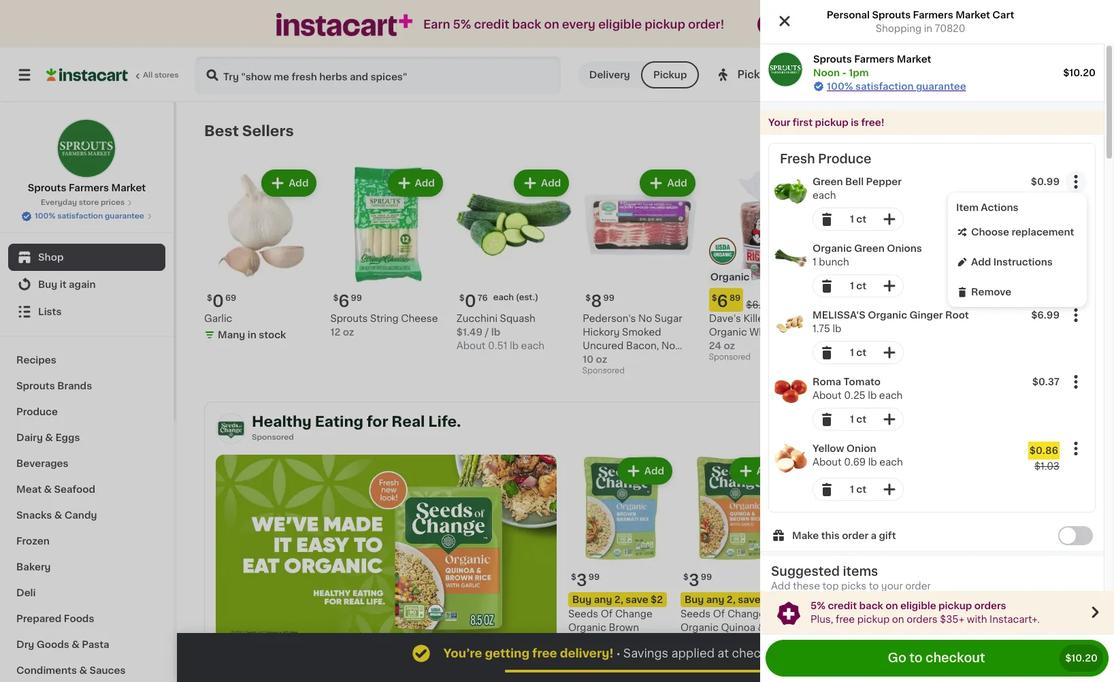 Task type: locate. For each thing, give the bounding box(es) containing it.
5 seeds from the left
[[1018, 609, 1048, 619]]

sprouts for sprouts spinach 9 oz
[[836, 41, 873, 51]]

on
[[544, 19, 560, 30], [886, 601, 899, 610], [893, 615, 905, 624]]

0 horizontal spatial 49
[[855, 22, 867, 30]]

1 vertical spatial pepper
[[867, 177, 902, 187]]

organic up salad
[[868, 311, 908, 320]]

$0.37
[[1033, 377, 1060, 387]]

seeds of change organic spanish style rice 8.5 oz
[[906, 609, 1011, 660]]

condiments & sauces link
[[8, 658, 165, 682]]

2 of from the left
[[713, 609, 725, 619]]

$ 3 99 for seeds of change organic brown basmati rte rice
[[571, 573, 600, 588]]

0 horizontal spatial eligible
[[599, 19, 642, 30]]

$2 for seeds of change organic brown basmati rte rice
[[651, 595, 663, 605]]

None field
[[1066, 171, 1087, 193], [1066, 304, 1087, 326], [1066, 371, 1087, 393], [1066, 438, 1087, 460], [1066, 171, 1087, 193], [1066, 304, 1087, 326], [1066, 371, 1087, 393], [1066, 438, 1087, 460]]

suggested items add these top picks to your order
[[772, 566, 931, 591]]

1 $2 from the left
[[651, 595, 663, 605]]

many down red
[[723, 58, 750, 67]]

go to checkout
[[888, 652, 986, 665]]

bell right red
[[731, 41, 749, 51]]

satisfaction down everyday store prices
[[57, 212, 103, 220]]

4 2, from the left
[[952, 595, 961, 605]]

bread left 1.75
[[780, 327, 808, 337]]

change inside seeds of change organic brown basmati rte rice 8.5 oz
[[615, 609, 653, 619]]

1 vertical spatial eligible
[[901, 601, 937, 610]]

1 50 from the left
[[603, 22, 615, 30]]

0 vertical spatial $6.99
[[746, 300, 774, 310]]

farmers for sprouts farmers market noon - 1pm
[[855, 54, 895, 64]]

3 of from the left
[[826, 609, 838, 619]]

4 save from the left
[[963, 595, 986, 605]]

snacks & candy
[[16, 511, 97, 520]]

each inside roma tomato about 0.25 lb each
[[880, 391, 903, 400]]

0 vertical spatial free
[[792, 20, 812, 29]]

stock inside the red bell pepper many in stock
[[764, 58, 791, 67]]

credit up organic cucumber 1 ct
[[474, 19, 510, 30]]

&
[[45, 433, 53, 443], [44, 485, 52, 494], [54, 511, 62, 520], [758, 623, 766, 633], [72, 640, 80, 650], [1056, 650, 1064, 660], [79, 666, 87, 676]]

4 of from the left
[[938, 609, 950, 619]]

oz down dave's
[[724, 341, 736, 351]]

try free
[[774, 20, 812, 29]]

free!
[[862, 118, 885, 127]]

1 vertical spatial green
[[855, 244, 885, 253]]

no up crates
[[662, 341, 676, 351]]

$1.57 each (estimated) element
[[331, 16, 446, 39]]

to right go
[[910, 652, 923, 665]]

76 for bottommost "$0.76 each (estimated)" "element"
[[478, 294, 488, 302]]

$2 down your
[[876, 595, 888, 605]]

any down top
[[819, 595, 837, 605]]

3 buy any 2, save $2 from the left
[[797, 595, 888, 605]]

seeds down these
[[793, 609, 823, 619]]

24 down melissa's
[[583, 69, 596, 78]]

1 vertical spatial /
[[485, 327, 489, 337]]

every
[[562, 19, 596, 30]]

of inside seeds of change organic quinoa & brown rice with garlic
[[713, 609, 725, 619]]

tomato up 0.25
[[844, 377, 881, 387]]

1 horizontal spatial bell
[[846, 177, 864, 187]]

/ inside broccoli crown $1.99 / lb about 0.79 lb each
[[359, 55, 363, 65]]

of for rice
[[938, 609, 950, 619]]

3 $2 from the left
[[876, 595, 888, 605]]

1 vertical spatial 76
[[478, 294, 488, 302]]

any up $35+
[[931, 595, 950, 605]]

49
[[855, 22, 867, 30], [983, 294, 994, 302]]

1 save from the left
[[626, 595, 649, 605]]

2 horizontal spatial free
[[836, 615, 855, 624]]

1 vertical spatial no
[[662, 341, 676, 351]]

0 vertical spatial orders
[[975, 601, 1007, 610]]

50 inside $ 3 50
[[603, 22, 615, 30]]

0 vertical spatial green
[[813, 177, 843, 187]]

farmers up square
[[855, 54, 895, 64]]

healthy
[[252, 414, 312, 429]]

1 vertical spatial 24
[[709, 341, 722, 351]]

brown inside seeds of change organic quinoa & brown rice with garlic
[[681, 637, 711, 646]]

1 8.5 oz from the left
[[681, 650, 710, 660]]

8 up goodness
[[970, 293, 981, 309]]

1 horizontal spatial back
[[860, 601, 884, 610]]

0 horizontal spatial to
[[869, 582, 879, 591]]

square
[[859, 69, 896, 80]]

pickup inside popup button
[[738, 69, 774, 80]]

pepper inside green bell pepper each
[[867, 177, 902, 187]]

seeds inside seeds of change organic quinoa & brown rice with garlic
[[681, 609, 711, 619]]

beverages link
[[8, 451, 165, 477]]

squash for zucchini squash
[[1005, 41, 1041, 51]]

seeds inside seeds of change organic jasmine rice 8.5 oz
[[793, 609, 823, 619]]

1 vertical spatial produce
[[16, 407, 58, 417]]

save up seeds of change organic brown basmati rte rice 8.5 oz
[[626, 595, 649, 605]]

2 product group from the top
[[769, 236, 1096, 303]]

5 1 ct from the top
[[850, 485, 867, 494]]

add button for seeds of change organic brown basmati rte rice
[[619, 459, 671, 483]]

1 horizontal spatial brown
[[681, 637, 711, 646]]

1 horizontal spatial squash
[[1005, 41, 1041, 51]]

item actions
[[957, 203, 1019, 212]]

1 horizontal spatial 24
[[709, 341, 722, 351]]

garlic inside seeds of change organic quinoa & brown rice with garlic
[[681, 650, 709, 660]]

seeds up applied
[[681, 609, 711, 619]]

0 vertical spatial $10.20
[[1064, 68, 1096, 78]]

free inside treatment tracker modal dialog
[[533, 648, 557, 659]]

oz inside taylor farms caesar chopped salad kit 11.15 oz
[[859, 341, 870, 351]]

$0.86
[[1030, 446, 1059, 456]]

try
[[774, 20, 790, 29]]

0 vertical spatial $ 0 76
[[965, 21, 993, 37]]

squash inside zucchini squash $1.49 / lb about 0.51 lb each
[[500, 314, 536, 323]]

zucchini for zucchini squash $1.49 / lb about 0.51 lb each
[[457, 314, 498, 323]]

guarantee down prices
[[105, 212, 144, 220]]

pickup for pickup
[[654, 70, 687, 80]]

brown inside seeds of change organic brown and wild rice with tomato & roasted garlic
[[1059, 623, 1089, 633]]

organic left cucumber
[[457, 41, 495, 51]]

change for and
[[1065, 609, 1102, 619]]

crates
[[633, 355, 664, 364]]

order!
[[689, 19, 725, 30]]

everyday store prices
[[41, 199, 125, 206]]

50 up organic cucumber 1 ct
[[473, 22, 484, 30]]

None search field
[[195, 56, 561, 94]]

$ inside $ 3 50
[[586, 22, 591, 30]]

0 for 69
[[212, 293, 224, 309]]

24 down dave's
[[709, 341, 722, 351]]

order inside suggested items add these top picks to your order
[[906, 582, 931, 591]]

2 1 ct from the top
[[850, 281, 867, 291]]

2, up $35+
[[952, 595, 961, 605]]

1 vertical spatial guarantee
[[105, 212, 144, 220]]

yellow inside the yellow onion about 0.69 lb each
[[813, 444, 845, 454]]

1 vertical spatial back
[[860, 601, 884, 610]]

2 save from the left
[[738, 595, 761, 605]]

many down 11.15
[[849, 357, 877, 367]]

3 any from the left
[[819, 595, 837, 605]]

1 horizontal spatial tomato
[[1018, 650, 1054, 660]]

garlic right 'savings'
[[681, 650, 709, 660]]

pederson's
[[583, 314, 636, 323]]

bacon,
[[626, 341, 659, 351]]

4 $2 from the left
[[988, 595, 1000, 605]]

1 vertical spatial 49
[[983, 294, 994, 302]]

$35+
[[941, 615, 965, 624]]

1 horizontal spatial $6.99
[[1032, 311, 1060, 320]]

increment quantity of melissa's organic ginger root image
[[882, 345, 898, 361]]

99 inside $ 6 99
[[351, 294, 362, 302]]

0 vertical spatial /
[[359, 55, 363, 65]]

green inside organic green onions 1 bunch
[[855, 244, 885, 253]]

0 horizontal spatial 8.5 oz
[[681, 650, 710, 660]]

50 for melissa's
[[603, 22, 615, 30]]

farmers inside sprouts farmers market noon - 1pm
[[855, 54, 895, 64]]

ct for green
[[857, 215, 867, 224]]

1 vertical spatial zucchini
[[457, 314, 498, 323]]

2, for seeds of change organic quinoa & brown rice with garlic
[[727, 595, 736, 605]]

0 vertical spatial to
[[869, 582, 879, 591]]

product group
[[583, 0, 698, 93], [204, 167, 320, 344], [331, 167, 446, 339], [457, 167, 572, 353], [583, 167, 698, 379], [709, 167, 825, 365], [836, 167, 951, 372], [962, 167, 1077, 385], [569, 455, 676, 682], [681, 455, 788, 682], [793, 455, 900, 682]]

0 horizontal spatial $0.76 each (estimated) element
[[457, 288, 572, 312]]

organic inside seeds of change organic brown basmati rte rice 8.5 oz
[[569, 623, 607, 633]]

eligible inside 5% credit back on eligible pickup orders plus, free pickup on orders $35+ with instacart+.
[[901, 601, 937, 610]]

express icon image
[[276, 13, 413, 36]]

$ 0 76 inside item carousel region
[[460, 293, 488, 309]]

1 vertical spatial with
[[737, 637, 758, 646]]

99 inside $ 8 99
[[604, 294, 615, 302]]

0 vertical spatial bell
[[731, 41, 749, 51]]

seeds for seeds of change organic brown and wild rice with tomato & roasted garlic
[[1018, 609, 1048, 619]]

sprouts inside 'sprouts string cheese 12 oz'
[[331, 314, 368, 323]]

0 horizontal spatial market
[[111, 183, 146, 193]]

list box containing item actions
[[949, 193, 1087, 307]]

1 horizontal spatial 8.5 oz
[[1018, 650, 1048, 660]]

stock up 4841
[[764, 58, 791, 67]]

pepper up the "increment quantity of green bell pepper" image on the right top of the page
[[867, 177, 902, 187]]

2 $ 1 50 from the left
[[712, 21, 737, 37]]

delivery button
[[579, 61, 641, 89]]

6 for $ 6 89
[[717, 293, 729, 309]]

save for seeds of change organic brown basmati rte rice
[[626, 595, 649, 605]]

lists
[[38, 307, 62, 317]]

bell
[[731, 41, 749, 51], [846, 177, 864, 187]]

seeds inside seeds of change organic brown and wild rice with tomato & roasted garlic
[[1018, 609, 1048, 619]]

sponsored badge image
[[583, 81, 624, 89], [709, 354, 751, 362], [583, 367, 624, 375]]

green bell pepper image
[[775, 175, 808, 208]]

$ 8 99
[[586, 293, 615, 309]]

change for rice
[[840, 609, 878, 619]]

0 vertical spatial each (est.)
[[363, 21, 408, 29]]

0 horizontal spatial 5%
[[453, 19, 471, 30]]

$0.76 each (estimated) element
[[962, 16, 1077, 39], [457, 288, 572, 312]]

8.5 down these
[[793, 637, 809, 646]]

sponsored badge image down dave's killer bread organic white bread 24 oz
[[709, 354, 751, 362]]

in
[[924, 24, 933, 33], [248, 58, 257, 67], [753, 58, 762, 67], [879, 71, 888, 81], [374, 85, 383, 95], [248, 330, 257, 340], [879, 357, 888, 367], [1005, 371, 1014, 381], [612, 667, 621, 676], [724, 667, 733, 676], [949, 667, 958, 676], [1061, 667, 1070, 676]]

4 seeds from the left
[[906, 609, 936, 619]]

0 vertical spatial with
[[968, 615, 988, 624]]

1pm
[[849, 68, 869, 78]]

2 horizontal spatial garlic
[[1018, 664, 1046, 673]]

remove roma tomato image
[[819, 411, 836, 428]]

2 $2 from the left
[[763, 595, 776, 605]]

1 vertical spatial free
[[836, 615, 855, 624]]

0 right 70820
[[970, 21, 982, 37]]

4 buy any 2, save $2 from the left
[[910, 595, 1000, 605]]

yellow onion about 0.69 lb each
[[813, 444, 904, 467]]

yellow onion button
[[813, 442, 1016, 456]]

any for seeds of change organic quinoa & brown rice with garlic
[[707, 595, 725, 605]]

organic inside melissa's organic ginger root 1.75 lb
[[868, 311, 908, 320]]

of up quinoa
[[713, 609, 725, 619]]

0.69
[[845, 458, 866, 467]]

delivery!
[[560, 648, 614, 659]]

each up zucchini squash $1.49 / lb about 0.51 lb each
[[494, 293, 514, 302]]

$6.99
[[746, 300, 774, 310], [1032, 311, 1060, 320]]

0 for 76
[[465, 293, 477, 309]]

lb down onion
[[869, 458, 878, 467]]

goods
[[37, 640, 69, 650]]

1 ct for tomato
[[850, 415, 867, 424]]

rice
[[877, 623, 898, 633], [629, 637, 651, 646], [714, 637, 735, 646], [906, 637, 927, 646], [1041, 637, 1063, 646]]

melissa's baby dutch yellow potatoes 24 oz bag
[[583, 41, 686, 78]]

8.5 oz
[[681, 650, 710, 660], [1018, 650, 1048, 660]]

1 horizontal spatial eligible
[[901, 601, 937, 610]]

0 vertical spatial order
[[842, 531, 869, 541]]

2 horizontal spatial market
[[956, 10, 991, 20]]

shop link
[[8, 244, 165, 271]]

melissa's organic ginger root image
[[775, 308, 808, 341]]

credit inside 5% credit back on eligible pickup orders plus, free pickup on orders $35+ with instacart+.
[[828, 601, 857, 610]]

rice inside seeds of change organic quinoa & brown rice with garlic
[[714, 637, 735, 646]]

many down lean
[[976, 371, 1003, 381]]

of for 8.5
[[826, 609, 838, 619]]

1 $ 1 50 from the left
[[460, 21, 484, 37]]

1 horizontal spatial with
[[968, 615, 988, 624]]

choose
[[972, 227, 1010, 237]]

tomato down wild
[[1018, 650, 1054, 660]]

each up increment quantity of roma tomato image
[[880, 391, 903, 400]]

stock down the roasted at right
[[1073, 667, 1100, 676]]

0 horizontal spatial 50
[[473, 22, 484, 30]]

any for seeds of change organic jasmine rice
[[819, 595, 837, 605]]

save up $35+
[[963, 595, 986, 605]]

4 1 ct from the top
[[850, 415, 867, 424]]

2 change from the left
[[728, 609, 765, 619]]

1 horizontal spatial farmers
[[855, 54, 895, 64]]

& left sauces
[[79, 666, 87, 676]]

credit
[[474, 19, 510, 30], [828, 601, 857, 610]]

product group containing green bell pepper
[[769, 170, 1096, 307]]

pepper for red bell pepper many in stock
[[751, 41, 786, 51]]

99 up 'sprouts string cheese 12 oz'
[[351, 294, 362, 302]]

5% right earn
[[453, 19, 471, 30]]

of inside seeds of change organic jasmine rice 8.5 oz
[[826, 609, 838, 619]]

of for brown
[[713, 609, 725, 619]]

everyday store prices link
[[41, 197, 133, 208]]

1 ct for onion
[[850, 485, 867, 494]]

fed
[[1034, 327, 1053, 337]]

change inside seeds of change organic jasmine rice 8.5 oz
[[840, 609, 878, 619]]

0 horizontal spatial /
[[359, 55, 363, 65]]

sprouts for sprouts farmers market noon - 1pm
[[814, 54, 852, 64]]

0 vertical spatial farmers
[[914, 10, 954, 20]]

3 50 from the left
[[726, 22, 737, 30]]

2 8 from the left
[[970, 293, 981, 309]]

pickup inside button
[[654, 70, 687, 80]]

2 any from the left
[[707, 595, 725, 605]]

3 1 ct from the top
[[850, 348, 867, 358]]

1 8 from the left
[[591, 293, 602, 309]]

satisfaction
[[856, 82, 914, 91], [57, 212, 103, 220]]

pepper inside the red bell pepper many in stock
[[751, 41, 786, 51]]

3 2, from the left
[[840, 595, 848, 605]]

2, for seeds of change organic spanish style rice
[[952, 595, 961, 605]]

6 up 12
[[339, 293, 350, 309]]

sponsored badge image for 8
[[583, 367, 624, 375]]

(est.) up zucchini squash $1.49 / lb about 0.51 lb each
[[516, 293, 539, 302]]

crown
[[372, 41, 403, 51]]

pickup up $35+
[[939, 601, 973, 610]]

1 horizontal spatial garlic
[[681, 650, 709, 660]]

100% satisfaction guarantee button
[[21, 208, 152, 222]]

rice inside seeds of change organic brown basmati rte rice 8.5 oz
[[629, 637, 651, 646]]

for
[[367, 414, 388, 429]]

1 horizontal spatial $ 1 50
[[712, 21, 737, 37]]

0 vertical spatial item carousel region
[[204, 118, 1077, 391]]

about down $1.49
[[457, 341, 486, 351]]

tomato inside seeds of change organic brown and wild rice with tomato & roasted garlic
[[1018, 650, 1054, 660]]

1 vertical spatial each (est.)
[[494, 293, 539, 302]]

99 up 5% credit back on eligible pickup orders plus, free pickup on orders $35+ with instacart+.
[[926, 573, 937, 581]]

zucchini squash $1.49 / lb about 0.51 lb each
[[457, 314, 545, 351]]

50 for red
[[726, 22, 737, 30]]

(est.) for 1
[[385, 21, 408, 29]]

3 seeds from the left
[[793, 609, 823, 619]]

change for style
[[953, 609, 990, 619]]

dutch
[[656, 41, 686, 51]]

order right your
[[906, 582, 931, 591]]

0 horizontal spatial zucchini
[[457, 314, 498, 323]]

with inside 5% credit back on eligible pickup orders plus, free pickup on orders $35+ with instacart+.
[[968, 615, 988, 624]]

killer
[[744, 314, 768, 323]]

buy for seeds of change organic spanish style rice
[[910, 595, 929, 605]]

seeds for seeds of change organic brown basmati rte rice 8.5 oz
[[569, 609, 599, 619]]

100% satisfaction guarantee link
[[827, 80, 967, 93]]

ct for melissa's
[[857, 348, 867, 358]]

0 vertical spatial no
[[639, 314, 653, 323]]

product group
[[769, 170, 1096, 307], [769, 236, 1096, 303], [769, 303, 1096, 370], [769, 370, 1096, 436], [769, 436, 1096, 507]]

lb right 0.25
[[868, 391, 877, 400]]

increment quantity of yellow onion image
[[882, 481, 898, 498]]

rice for seeds of change organic quinoa & brown rice with garlic
[[714, 637, 735, 646]]

1 of from the left
[[601, 609, 613, 619]]

free right the try at the right top of the page
[[792, 20, 812, 29]]

$0.76 each (estimated) element up zucchini squash $1.49 / lb about 0.51 lb each
[[457, 288, 572, 312]]

to left your
[[869, 582, 879, 591]]

0 vertical spatial 24
[[583, 69, 596, 78]]

99 up seeds of change organic brown basmati rte rice 8.5 oz
[[589, 573, 600, 581]]

product group containing organic green onions
[[769, 236, 1096, 303]]

0 horizontal spatial back
[[512, 19, 542, 30]]

with
[[968, 615, 988, 624], [737, 637, 758, 646]]

1 inside organic cucumber 1 ct
[[457, 55, 461, 65]]

sprouts spinach 9 oz
[[836, 41, 914, 65]]

0 horizontal spatial $ 0 76
[[460, 293, 488, 309]]

2 2, from the left
[[727, 595, 736, 605]]

buy any 2, save $2 for seeds of change organic brown basmati rte rice
[[573, 595, 663, 605]]

save up quinoa
[[738, 595, 761, 605]]

condiments & sauces
[[16, 666, 126, 676]]

change up and
[[1065, 609, 1102, 619]]

market for sprouts farmers market
[[111, 183, 146, 193]]

personal
[[827, 10, 870, 20]]

many in stock down celery
[[218, 58, 286, 67]]

zucchini
[[962, 41, 1003, 51], [457, 314, 498, 323]]

0 horizontal spatial each (est.)
[[363, 21, 408, 29]]

5 change from the left
[[1065, 609, 1102, 619]]

eligible down 3 99
[[901, 601, 937, 610]]

brown inside seeds of change organic brown basmati rte rice 8.5 oz
[[609, 623, 639, 633]]

ct for yellow
[[857, 485, 867, 494]]

service type group
[[579, 61, 700, 89]]

of for rte
[[601, 609, 613, 619]]

list box
[[949, 193, 1087, 307]]

1 horizontal spatial $ 0 76
[[965, 21, 993, 37]]

seafood
[[54, 485, 95, 494]]

1 horizontal spatial $0.76 each (estimated) element
[[962, 16, 1077, 39]]

1 horizontal spatial 50
[[603, 22, 615, 30]]

1 horizontal spatial pickup
[[738, 69, 774, 80]]

2 50 from the left
[[473, 22, 484, 30]]

prices
[[101, 199, 125, 206]]

2 6 from the left
[[717, 293, 729, 309]]

order left the a
[[842, 531, 869, 541]]

sugar
[[655, 314, 683, 323]]

57
[[347, 22, 357, 30]]

bell down fresh produce at the top of the page
[[846, 177, 864, 187]]

of up spanish
[[938, 609, 950, 619]]

sprouts for sprouts string cheese 12 oz
[[331, 314, 368, 323]]

market up 70820
[[956, 10, 991, 20]]

oz inside seeds of change organic jasmine rice 8.5 oz
[[811, 637, 823, 646]]

seeds of change image
[[216, 413, 247, 444]]

zucchini for zucchini squash
[[962, 41, 1003, 51]]

2, up seeds of change organic brown basmati rte rice 8.5 oz
[[615, 595, 624, 605]]

1 vertical spatial credit
[[828, 601, 857, 610]]

seeds left $35+
[[906, 609, 936, 619]]

spo
[[252, 434, 267, 441]]

zucchini inside zucchini squash $1.49 / lb about 0.51 lb each
[[457, 314, 498, 323]]

organic inside dave's killer bread organic white bread 24 oz
[[709, 327, 747, 337]]

of inside seeds of change organic brown basmati rte rice 8.5 oz
[[601, 609, 613, 619]]

1 any from the left
[[594, 595, 612, 605]]

best sellers
[[204, 124, 294, 139]]

3 product group from the top
[[769, 303, 1096, 370]]

sprouts
[[873, 10, 911, 20], [836, 41, 873, 51], [814, 54, 852, 64], [28, 183, 66, 193], [331, 314, 368, 323], [16, 381, 55, 391]]

market up prices
[[111, 183, 146, 193]]

8.5 oz right 'savings'
[[681, 650, 710, 660]]

seeds inside seeds of change organic spanish style rice 8.5 oz
[[906, 609, 936, 619]]

$6.89 original price: $6.99 element
[[709, 288, 825, 312]]

no up smoked
[[639, 314, 653, 323]]

0 horizontal spatial garlic
[[204, 314, 232, 323]]

1 product group from the top
[[769, 170, 1096, 307]]

item carousel region containing 0
[[204, 118, 1077, 391]]

instacart+.
[[990, 615, 1040, 624]]

we've made it easy to eat organic image
[[216, 455, 557, 647]]

buy any 2, save $2 for seeds of change organic quinoa & brown rice with garlic
[[685, 595, 776, 605]]

1.75
[[813, 324, 831, 334]]

remove organic green onions image
[[819, 278, 836, 294]]

$ 3 99 up seeds of change organic quinoa & brown rice with garlic
[[684, 573, 712, 588]]

back up cucumber
[[512, 19, 542, 30]]

farmers up 70820
[[914, 10, 954, 20]]

stock down 'savings'
[[623, 667, 651, 676]]

1 2, from the left
[[615, 595, 624, 605]]

organic
[[457, 41, 495, 51], [813, 244, 852, 253], [711, 272, 750, 282], [868, 311, 908, 320], [709, 327, 747, 337], [962, 327, 1000, 337], [569, 623, 607, 633], [681, 623, 719, 633], [793, 623, 831, 633], [906, 623, 944, 633], [1018, 623, 1056, 633]]

grass-
[[1002, 327, 1034, 337]]

1 horizontal spatial 100% satisfaction guarantee
[[827, 82, 967, 91]]

1
[[339, 21, 346, 37], [465, 21, 472, 37], [717, 21, 724, 37], [457, 55, 461, 65], [850, 215, 855, 224], [813, 257, 817, 267], [850, 281, 855, 291], [850, 348, 855, 358], [850, 415, 855, 424], [850, 485, 855, 494]]

4 change from the left
[[953, 609, 990, 619]]

lb down melissa's
[[833, 324, 842, 334]]

5 product group from the top
[[769, 436, 1096, 507]]

remove yellow onion image
[[819, 481, 836, 498]]

1 change from the left
[[615, 609, 653, 619]]

rice inside seeds of change organic brown and wild rice with tomato & roasted garlic
[[1041, 637, 1063, 646]]

50 for organic
[[473, 22, 484, 30]]

beverages
[[16, 459, 68, 468]]

lb inside the yellow onion about 0.69 lb each
[[869, 458, 878, 467]]

market up ave
[[897, 54, 932, 64]]

each (est.) up crown
[[363, 21, 408, 29]]

1 horizontal spatial green
[[855, 244, 885, 253]]

0 vertical spatial sponsored badge image
[[583, 81, 624, 89]]

0 horizontal spatial $ 1 50
[[460, 21, 484, 37]]

organic green onions image
[[775, 242, 808, 274]]

1 seeds from the left
[[569, 609, 599, 619]]

1 vertical spatial market
[[897, 54, 932, 64]]

about up the remove yellow onion icon
[[813, 458, 842, 467]]

garlic down $ 0 69
[[204, 314, 232, 323]]

red bell pepper many in stock
[[709, 41, 791, 67]]

0 vertical spatial guarantee
[[916, 82, 967, 91]]

roasted
[[1066, 650, 1107, 660]]

sprouts brands
[[16, 381, 92, 391]]

100% satisfaction guarantee down the everyday store prices link
[[35, 212, 144, 220]]

about inside zucchini squash $1.49 / lb about 0.51 lb each
[[457, 341, 486, 351]]

0 vertical spatial $0.76 each (estimated) element
[[962, 16, 1077, 39]]

11.15
[[836, 341, 856, 351]]

4 product group from the top
[[769, 370, 1096, 436]]

$2
[[651, 595, 663, 605], [763, 595, 776, 605], [876, 595, 888, 605], [988, 595, 1000, 605]]

1 horizontal spatial (est.)
[[516, 293, 539, 302]]

1 vertical spatial item carousel region
[[557, 455, 1115, 682]]

change inside seeds of change organic spanish style rice 8.5 oz
[[953, 609, 990, 619]]

$6.99 up killer
[[746, 300, 774, 310]]

& inside 'link'
[[44, 485, 52, 494]]

2 vertical spatial sponsored badge image
[[583, 367, 624, 375]]

choose replacement option
[[949, 217, 1087, 247]]

1 horizontal spatial 76
[[983, 22, 993, 30]]

5% inside 5% credit back on eligible pickup orders plus, free pickup on orders $35+ with instacart+.
[[811, 601, 826, 610]]

in inside personal sprouts farmers market cart shopping in 70820
[[924, 24, 933, 33]]

1 vertical spatial tomato
[[1018, 650, 1054, 660]]

earn 5% credit back on every eligible pickup order!
[[424, 19, 725, 30]]

store
[[79, 199, 99, 206]]

5 of from the left
[[1050, 609, 1063, 619]]

1 horizontal spatial 5%
[[811, 601, 826, 610]]

1 6 from the left
[[339, 293, 350, 309]]

3 change from the left
[[840, 609, 878, 619]]

5%
[[453, 19, 471, 30], [811, 601, 826, 610]]

organic inside seeds of change organic jasmine rice 8.5 oz
[[793, 623, 831, 633]]

8.5 oz down wild
[[1018, 650, 1048, 660]]

2 buy any 2, save $2 from the left
[[685, 595, 776, 605]]

1 1 ct from the top
[[850, 215, 867, 224]]

candy
[[65, 511, 97, 520]]

remove melissa's organic ginger root image
[[819, 345, 836, 361]]

0 horizontal spatial $6.99
[[746, 300, 774, 310]]

/ inside zucchini squash $1.49 / lb about 0.51 lb each
[[485, 327, 489, 337]]

3 save from the left
[[851, 595, 873, 605]]

buy down these
[[797, 595, 817, 605]]

sprouts inside sprouts farmers market noon - 1pm
[[814, 54, 852, 64]]

brown up 'rte' at the right of page
[[609, 623, 639, 633]]

50 up melissa's
[[603, 22, 615, 30]]

taylor farms caesar chopped salad kit 11.15 oz
[[836, 314, 932, 351]]

sprouts farmers market logo image
[[57, 118, 117, 178]]

organic down dave's
[[709, 327, 747, 337]]

market inside sprouts farmers market noon - 1pm
[[897, 54, 932, 64]]

1 ct
[[850, 215, 867, 224], [850, 281, 867, 291], [850, 348, 867, 358], [850, 415, 867, 424], [850, 485, 867, 494]]

1 horizontal spatial /
[[485, 327, 489, 337]]

sprouts inside sprouts spinach 9 oz
[[836, 41, 873, 51]]

meat
[[16, 485, 42, 494]]

buy any 2, save $2 for seeds of change organic spanish style rice
[[910, 595, 1000, 605]]

1 buy any 2, save $2 from the left
[[573, 595, 663, 605]]

buy for seeds of change organic brown basmati rte rice
[[573, 595, 592, 605]]

0 vertical spatial yellow
[[583, 55, 613, 65]]

brown for basmati
[[609, 623, 639, 633]]

0 horizontal spatial order
[[842, 531, 869, 541]]

sprouts up everyday at top
[[28, 183, 66, 193]]

(30+)
[[960, 127, 986, 136]]

0 horizontal spatial 0
[[212, 293, 224, 309]]

increment quantity of roma tomato image
[[882, 411, 898, 428]]

/ down broccoli
[[359, 55, 363, 65]]

farmers for sprouts farmers market
[[69, 183, 109, 193]]

70820
[[935, 24, 966, 33]]

2 seeds from the left
[[681, 609, 711, 619]]

0 horizontal spatial 76
[[478, 294, 488, 302]]

4 any from the left
[[931, 595, 950, 605]]

with inside seeds of change organic quinoa & brown rice with garlic
[[737, 637, 758, 646]]

remove option
[[949, 277, 1087, 307]]

0 horizontal spatial satisfaction
[[57, 212, 103, 220]]

of for wild
[[1050, 609, 1063, 619]]

$ 1 50 right earn
[[460, 21, 484, 37]]

each (est.) inside "$0.76 each (estimated)" "element"
[[494, 293, 539, 302]]

healthy eating for real life. spo nsored
[[252, 414, 461, 441]]

76 for "$0.76 each (estimated)" "element" to the top
[[983, 22, 993, 30]]

2 8.5 oz from the left
[[1018, 650, 1048, 660]]

back inside 5% credit back on eligible pickup orders plus, free pickup on orders $35+ with instacart+.
[[860, 601, 884, 610]]

bell for red
[[731, 41, 749, 51]]

organic inside organic cucumber 1 ct
[[457, 41, 495, 51]]

1 vertical spatial order
[[906, 582, 931, 591]]

oz inside melissa's baby dutch yellow potatoes 24 oz bag
[[598, 69, 609, 78]]

1 vertical spatial squash
[[500, 314, 536, 323]]

sauces
[[90, 666, 126, 676]]

sprouts for sprouts farmers market
[[28, 183, 66, 193]]

buy it again link
[[8, 271, 165, 298]]

tomato inside roma tomato about 0.25 lb each
[[844, 377, 881, 387]]

$ 8 49
[[965, 293, 994, 309]]

item carousel region
[[204, 118, 1077, 391], [557, 455, 1115, 682]]

1 vertical spatial satisfaction
[[57, 212, 103, 220]]

1 vertical spatial garlic
[[681, 650, 709, 660]]

produce up dairy
[[16, 407, 58, 417]]

1 ct down 0.25
[[850, 415, 867, 424]]

2 horizontal spatial 50
[[726, 22, 737, 30]]

8 for $ 8 49
[[970, 293, 981, 309]]

1 inside organic green onions 1 bunch
[[813, 257, 817, 267]]



Task type: vqa. For each thing, say whether or not it's contained in the screenshot.
Melissa's Baby Dutch Yellow Potatoes 24 oz bag
yes



Task type: describe. For each thing, give the bounding box(es) containing it.
broccoli
[[331, 41, 370, 51]]

1 ct for bell
[[850, 215, 867, 224]]

melissa's
[[583, 41, 627, 51]]

many in stock down taylor farms caesar chopped salad kit 11.15 oz
[[849, 357, 918, 367]]

dairy
[[16, 433, 43, 443]]

buy for seeds of change organic jasmine rice
[[797, 595, 817, 605]]

many down • savings applied at checkout.
[[695, 667, 722, 676]]

each inside zucchini squash $1.49 / lb about 0.51 lb each
[[521, 341, 545, 351]]

ginger
[[910, 311, 944, 320]]

sprouts farmers market image
[[769, 52, 803, 86]]

stock down beef
[[1016, 371, 1044, 381]]

99 inside 3 99
[[926, 573, 937, 581]]

jasmine
[[834, 623, 874, 633]]

& left candy
[[54, 511, 62, 520]]

2, for seeds of change organic jasmine rice
[[840, 595, 848, 605]]

9
[[836, 55, 842, 65]]

style
[[987, 623, 1011, 633]]

12
[[331, 327, 341, 337]]

at inside • savings applied at checkout.
[[718, 648, 729, 659]]

sellers
[[242, 124, 294, 139]]

increment quantity of organic green onions image
[[882, 278, 898, 294]]

market for sprouts farmers market noon - 1pm
[[897, 54, 932, 64]]

instacart logo image
[[46, 67, 128, 83]]

0 vertical spatial bread
[[770, 314, 798, 323]]

buy for seeds of change organic quinoa & brown rice with garlic
[[685, 595, 704, 605]]

gift
[[879, 531, 897, 541]]

potatoes
[[616, 55, 659, 65]]

broccoli crown $1.99 / lb about 0.79 lb each
[[331, 41, 420, 78]]

lb right 0.79
[[385, 69, 394, 78]]

$2 for seeds of change organic jasmine rice
[[876, 595, 888, 605]]

dry goods & pasta link
[[8, 632, 165, 658]]

$0.99
[[1032, 177, 1060, 187]]

$ inside $ 0 69
[[207, 294, 212, 302]]

many down delivery!
[[582, 667, 610, 676]]

melissa's
[[813, 311, 866, 320]]

wild
[[1018, 637, 1039, 646]]

8.5 right 'savings'
[[681, 650, 697, 660]]

/ for $1.49
[[485, 327, 489, 337]]

organic inside goodness grazecious organic grass-fed 85% lean ground beef
[[962, 327, 1000, 337]]

bakery
[[16, 562, 51, 572]]

market inside personal sprouts farmers market cart shopping in 70820
[[956, 10, 991, 20]]

oz left checkout.
[[699, 650, 710, 660]]

0 vertical spatial 5%
[[453, 19, 471, 30]]

24 inside dave's killer bread organic white bread 24 oz
[[709, 341, 722, 351]]

all stores
[[143, 72, 179, 79]]

oz inside seeds of change organic spanish style rice 8.5 oz
[[924, 650, 935, 660]]

remove green bell pepper image
[[819, 211, 836, 227]]

add button for goodness grazecious organic grass-fed 85% lean ground beef
[[1021, 171, 1073, 196]]

1 horizontal spatial free
[[792, 20, 812, 29]]

many in stock down sprouts spinach 9 oz
[[849, 71, 918, 81]]

stock up roma tomato button
[[890, 357, 918, 367]]

add inside suggested items add these top picks to your order
[[772, 582, 791, 591]]

save for seeds of change organic quinoa & brown rice with garlic
[[738, 595, 761, 605]]

8.5 oz for brown
[[681, 650, 710, 660]]

brown for and
[[1059, 623, 1089, 633]]

announcement region
[[761, 591, 1115, 634]]

increment quantity of green bell pepper image
[[882, 211, 898, 227]]

each inside "element"
[[494, 293, 514, 302]]

change for &
[[728, 609, 765, 619]]

1 vertical spatial $0.76 each (estimated) element
[[457, 288, 572, 312]]

at inside popup button
[[776, 69, 787, 80]]

save for seeds of change organic spanish style rice
[[963, 595, 986, 605]]

smoked
[[622, 327, 662, 337]]

plus,
[[811, 615, 834, 624]]

your
[[882, 582, 903, 591]]

your first pickup is free!
[[769, 118, 885, 127]]

frozen link
[[8, 528, 165, 554]]

oz inside 'sprouts string cheese 12 oz'
[[343, 327, 354, 337]]

choose replacement
[[972, 227, 1075, 237]]

replacement
[[1012, 227, 1075, 237]]

add button for zucchini squash
[[516, 171, 568, 196]]

$ inside $ 6 89
[[712, 294, 717, 302]]

farmers inside personal sprouts farmers market cart shopping in 70820
[[914, 10, 954, 20]]

product group containing yellow onion
[[769, 436, 1096, 507]]

0 horizontal spatial no
[[639, 314, 653, 323]]

free inside 5% credit back on eligible pickup orders plus, free pickup on orders $35+ with instacart+.
[[836, 615, 855, 624]]

0 vertical spatial back
[[512, 19, 542, 30]]

many down go to checkout
[[919, 667, 947, 676]]

99 up top
[[814, 573, 825, 581]]

dave's
[[709, 314, 741, 323]]

spinach
[[875, 41, 914, 51]]

0 horizontal spatial produce
[[16, 407, 58, 417]]

stock down $1.99 'element' at the left top of page
[[259, 58, 286, 67]]

oz inside seeds of change organic brown basmati rte rice 8.5 oz
[[587, 650, 598, 660]]

1 inside $1.57 each (estimated) element
[[339, 21, 346, 37]]

pickup for pickup at 4841 rouzan square ave
[[738, 69, 774, 80]]

$ inside $ 1 57
[[333, 22, 339, 30]]

oz inside dave's killer bread organic white bread 24 oz
[[724, 341, 736, 351]]

$ inside $ 8 99
[[586, 294, 591, 302]]

1 horizontal spatial no
[[662, 341, 676, 351]]

add button for garlic
[[263, 171, 316, 196]]

8.5 down wild
[[1018, 650, 1034, 660]]

0 vertical spatial 49
[[855, 22, 867, 30]]

buy it again
[[38, 280, 96, 289]]

0 horizontal spatial credit
[[474, 19, 510, 30]]

many down celery
[[218, 58, 245, 67]]

meat & seafood link
[[8, 477, 165, 503]]

item carousel region containing 3
[[557, 455, 1115, 682]]

product group containing melissa's organic ginger root
[[769, 303, 1096, 370]]

stock down spinach
[[890, 71, 918, 81]]

organic inside seeds of change organic brown and wild rice with tomato & roasted garlic
[[1018, 623, 1056, 633]]

view
[[920, 127, 944, 136]]

snacks
[[16, 511, 52, 520]]

pickup left is
[[815, 118, 849, 127]]

pepper for green bell pepper each
[[867, 177, 902, 187]]

many in stock down •
[[582, 667, 651, 676]]

many down 0.79
[[344, 85, 372, 95]]

rte
[[610, 637, 627, 646]]

dry goods & pasta
[[16, 640, 109, 650]]

earn
[[424, 19, 450, 30]]

100% satisfaction guarantee inside 100% satisfaction guarantee button
[[35, 212, 144, 220]]

2 horizontal spatial 0
[[970, 21, 982, 37]]

•
[[617, 648, 621, 659]]

stock down checkout.
[[736, 667, 763, 676]]

$ 1 50 for organic
[[460, 21, 484, 37]]

organic inside seeds of change organic spanish style rice 8.5 oz
[[906, 623, 944, 633]]

1 ct for organic
[[850, 348, 867, 358]]

49 inside "$ 8 49"
[[983, 294, 994, 302]]

suggested
[[772, 566, 840, 578]]

roma
[[813, 377, 842, 387]]

sponsored badge image for 3
[[583, 81, 624, 89]]

0 vertical spatial eligible
[[599, 19, 642, 30]]

about inside roma tomato about 0.25 lb each
[[813, 391, 842, 400]]

grazecious
[[1014, 314, 1068, 323]]

item
[[957, 203, 979, 212]]

dave's killer bread organic white bread 24 oz
[[709, 314, 808, 351]]

each right 57
[[363, 21, 383, 29]]

lb up 0.51
[[492, 327, 501, 337]]

organic up 89
[[711, 272, 750, 282]]

make this order a gift
[[793, 531, 897, 541]]

$ 6 99
[[333, 293, 362, 309]]

oz right 10
[[596, 355, 608, 364]]

pickup up dutch
[[645, 19, 686, 30]]

99 up taylor
[[856, 294, 867, 302]]

about inside broccoli crown $1.99 / lb about 0.79 lb each
[[331, 69, 360, 78]]

change for basmati
[[615, 609, 653, 619]]

zucchini squash
[[962, 41, 1041, 51]]

100% inside 100% satisfaction guarantee button
[[35, 212, 55, 220]]

to inside suggested items add these top picks to your order
[[869, 582, 879, 591]]

organic inside seeds of change organic quinoa & brown rice with garlic
[[681, 623, 719, 633]]

1 vertical spatial sponsored badge image
[[709, 354, 751, 362]]

10
[[583, 355, 594, 364]]

many inside the red bell pepper many in stock
[[723, 58, 750, 67]]

$ 6 89
[[712, 293, 741, 309]]

lb up 0.79
[[365, 55, 375, 65]]

2, for seeds of change organic brown basmati rte rice
[[615, 595, 624, 605]]

many in stock down "69" in the top of the page
[[218, 330, 286, 340]]

sprouts for sprouts brands
[[16, 381, 55, 391]]

1 vertical spatial $6.99
[[1032, 311, 1060, 320]]

buy inside buy it again link
[[38, 280, 57, 289]]

0 vertical spatial garlic
[[204, 314, 232, 323]]

$ inside "$ 8 49"
[[965, 294, 970, 302]]

each inside green bell pepper each
[[813, 191, 837, 200]]

each (est.) for 1
[[363, 21, 408, 29]]

8.5 inside seeds of change organic spanish style rice 8.5 oz
[[906, 650, 921, 660]]

1 vertical spatial bread
[[780, 327, 808, 337]]

& inside 'link'
[[79, 666, 87, 676]]

100% inside "100% satisfaction guarantee" link
[[827, 82, 854, 91]]

cheese
[[401, 314, 438, 323]]

uncured
[[583, 341, 624, 351]]

bunch
[[819, 257, 850, 267]]

any for seeds of change organic spanish style rice
[[931, 595, 950, 605]]

• savings applied at checkout.
[[617, 648, 790, 659]]

8 for $ 8 99
[[591, 293, 602, 309]]

6 for $ 6 99
[[339, 293, 350, 309]]

pickup at 4841 rouzan square ave button
[[716, 56, 918, 94]]

& inside seeds of change organic quinoa & brown rice with garlic
[[758, 623, 766, 633]]

each inside the yellow onion about 0.69 lb each
[[880, 458, 904, 467]]

add inside option
[[972, 257, 992, 267]]

guarantee inside "100% satisfaction guarantee" link
[[916, 82, 967, 91]]

5
[[1067, 70, 1073, 80]]

about inside the yellow onion about 0.69 lb each
[[813, 458, 842, 467]]

roma tomato button
[[813, 375, 1016, 389]]

$2 for seeds of change organic spanish style rice
[[988, 595, 1000, 605]]

seeds for seeds of change organic spanish style rice 8.5 oz
[[906, 609, 936, 619]]

frozen
[[16, 537, 50, 546]]

89
[[730, 294, 741, 302]]

1 ct for green
[[850, 281, 867, 291]]

$1.99 element
[[204, 16, 320, 39]]

product group containing roma tomato
[[769, 370, 1096, 436]]

stock down checkout
[[960, 667, 988, 676]]

any for seeds of change organic brown basmati rte rice
[[594, 595, 612, 605]]

squash for zucchini squash $1.49 / lb about 0.51 lb each
[[500, 314, 536, 323]]

in inside the red bell pepper many in stock
[[753, 58, 762, 67]]

10 oz
[[583, 355, 608, 364]]

add button for seeds of change organic quinoa & brown rice with garlic
[[731, 459, 784, 483]]

rice for seeds of change organic brown and wild rice with tomato & roasted garlic
[[1041, 637, 1063, 646]]

oz inside sprouts spinach 9 oz
[[844, 55, 856, 65]]

5% credit back on eligible pickup orders plus, free pickup on orders $35+ with instacart+.
[[811, 601, 1040, 624]]

guarantee inside 100% satisfaction guarantee button
[[105, 212, 144, 220]]

save for seeds of change organic jasmine rice
[[851, 595, 873, 605]]

many in stock down the ground
[[976, 371, 1044, 381]]

& inside seeds of change organic brown and wild rice with tomato & roasted garlic
[[1056, 650, 1064, 660]]

add instructions
[[972, 257, 1053, 267]]

buy any 2, save $2 for seeds of change organic jasmine rice
[[797, 595, 888, 605]]

brands
[[57, 381, 92, 391]]

$ 3 99 for seeds of change organic jasmine rice
[[796, 573, 825, 588]]

2 vertical spatial on
[[893, 615, 905, 624]]

many down $ 0 69
[[218, 330, 245, 340]]

$ 3 99 for seeds of change organic quinoa & brown rice with garlic
[[684, 573, 712, 588]]

24 inside melissa's baby dutch yellow potatoes 24 oz bag
[[583, 69, 596, 78]]

$ 1 50 for red
[[712, 21, 737, 37]]

& left eggs
[[45, 433, 53, 443]]

many in stock down checkout
[[919, 667, 988, 676]]

each (est.) for 0
[[494, 293, 539, 302]]

seeds for seeds of change organic quinoa & brown rice with garlic
[[681, 609, 711, 619]]

pickup button
[[641, 61, 700, 89]]

1 vertical spatial $10.20
[[1066, 654, 1098, 663]]

ct for organic
[[857, 281, 867, 291]]

green inside green bell pepper each
[[813, 177, 843, 187]]

actions
[[981, 203, 1019, 212]]

real
[[392, 414, 425, 429]]

many right -
[[849, 71, 877, 81]]

many in stock down the roasted at right
[[1032, 667, 1100, 676]]

oz down wild
[[1036, 650, 1048, 660]]

rice inside seeds of change organic jasmine rice 8.5 oz
[[877, 623, 898, 633]]

$2 for seeds of change organic quinoa & brown rice with garlic
[[763, 595, 776, 605]]

roma tomato image
[[775, 375, 808, 408]]

$ 0 76 for "$0.76 each (estimated)" "element" to the top
[[965, 21, 993, 37]]

stock down broccoli crown $1.99 / lb about 0.79 lb each
[[385, 85, 413, 95]]

add button for sprouts string cheese
[[389, 171, 442, 196]]

$1.03
[[1035, 462, 1060, 471]]

lists link
[[8, 298, 165, 325]]

prepared foods link
[[8, 606, 165, 632]]

/ for $1.99
[[359, 55, 363, 65]]

$0.86 $1.03
[[1030, 446, 1060, 471]]

yellow onion image
[[775, 442, 808, 475]]

and
[[1091, 623, 1110, 633]]

& left pasta
[[72, 640, 80, 650]]

0 horizontal spatial orders
[[907, 615, 938, 624]]

1 vertical spatial on
[[886, 601, 899, 610]]

lb right 0.51
[[510, 341, 519, 351]]

all
[[946, 127, 957, 136]]

deli
[[16, 588, 36, 598]]

goodness grazecious organic grass-fed 85% lean ground beef
[[962, 314, 1076, 351]]

cucumber
[[497, 41, 548, 51]]

garlic inside seeds of change organic brown and wild rice with tomato & roasted garlic
[[1018, 664, 1046, 673]]

1 horizontal spatial orders
[[975, 601, 1007, 610]]

lb inside roma tomato about 0.25 lb each
[[868, 391, 877, 400]]

yellow inside melissa's baby dutch yellow potatoes 24 oz bag
[[583, 55, 613, 65]]

(est.) for 0
[[516, 293, 539, 302]]

organic inside organic green onions 1 bunch
[[813, 244, 852, 253]]

many down wild
[[1032, 667, 1059, 676]]

99 up seeds of change organic quinoa & brown rice with garlic
[[701, 573, 712, 581]]

a
[[871, 531, 877, 541]]

lb inside melissa's organic ginger root 1.75 lb
[[833, 324, 842, 334]]

ct inside organic cucumber 1 ct
[[463, 55, 473, 65]]

$ 3 99 up taylor
[[838, 293, 867, 309]]

this
[[822, 531, 840, 541]]

treatment tracker modal dialog
[[177, 633, 1105, 682]]

$ 0 76 for bottommost "$0.76 each (estimated)" "element"
[[460, 293, 488, 309]]

4841
[[789, 69, 815, 80]]

0 vertical spatial on
[[544, 19, 560, 30]]

sprouts inside personal sprouts farmers market cart shopping in 70820
[[873, 10, 911, 20]]

checkout.
[[732, 648, 790, 659]]

picks
[[842, 582, 867, 591]]

8.5 inside seeds of change organic brown basmati rte rice 8.5 oz
[[569, 650, 584, 660]]

personal sprouts farmers market cart shopping in 70820
[[827, 10, 1015, 33]]

fresh produce
[[780, 153, 872, 165]]

1 horizontal spatial produce
[[819, 153, 872, 165]]

ct for roma
[[857, 415, 867, 424]]

each inside broccoli crown $1.99 / lb about 0.79 lb each
[[396, 69, 420, 78]]

seeds for seeds of change organic jasmine rice 8.5 oz
[[793, 609, 823, 619]]

eating
[[315, 414, 364, 429]]

bell for green
[[846, 177, 864, 187]]

many in stock down 0.79
[[344, 85, 413, 95]]

1 horizontal spatial satisfaction
[[856, 82, 914, 91]]

rice for seeds of change organic brown basmati rte rice 8.5 oz
[[629, 637, 651, 646]]

8.5 inside seeds of change organic jasmine rice 8.5 oz
[[793, 637, 809, 646]]

satisfaction inside button
[[57, 212, 103, 220]]

many in stock down • savings applied at checkout.
[[695, 667, 763, 676]]

white
[[750, 327, 778, 337]]

sprouts string cheese 12 oz
[[331, 314, 438, 337]]

foods
[[64, 614, 94, 624]]

add instructions option
[[949, 247, 1087, 277]]

rice inside seeds of change organic spanish style rice 8.5 oz
[[906, 637, 927, 646]]

stock left 12
[[259, 330, 286, 340]]

0 vertical spatial 100% satisfaction guarantee
[[827, 82, 967, 91]]

pickup down your
[[858, 615, 890, 624]]

make
[[793, 531, 819, 541]]

1 horizontal spatial to
[[910, 652, 923, 665]]

$ inside $ 6 99
[[333, 294, 339, 302]]



